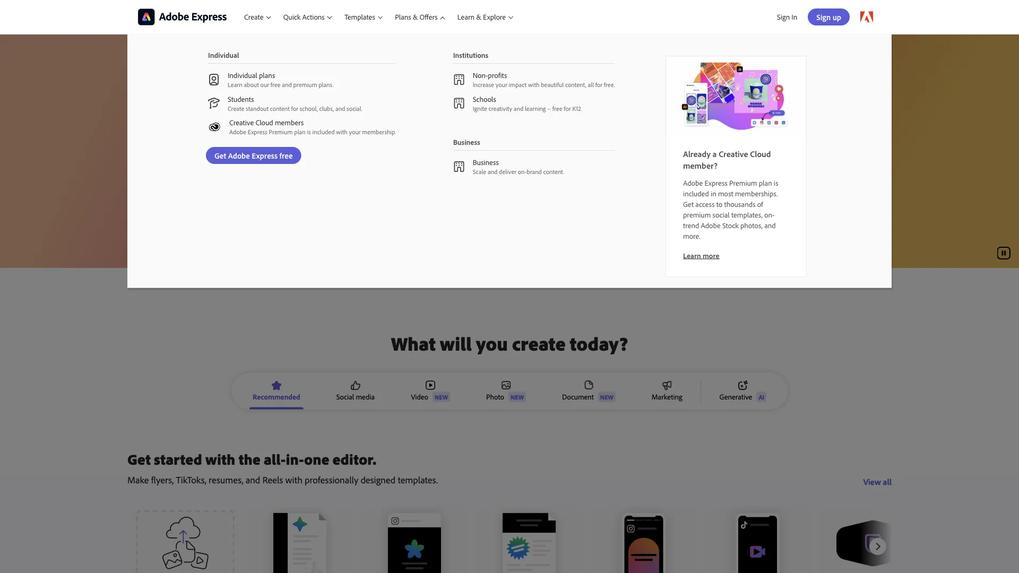 Task type: describe. For each thing, give the bounding box(es) containing it.
level
[[138, 92, 214, 133]]

adobe down member?
[[684, 178, 703, 187]]

individual for individual
[[208, 50, 239, 60]]

video button
[[408, 380, 454, 403]]

what
[[391, 332, 436, 356]]

started
[[154, 450, 202, 469]]

today?
[[570, 332, 628, 356]]

explore
[[483, 12, 506, 22]]

stock
[[723, 221, 739, 230]]

social
[[713, 210, 730, 219]]

membership.
[[362, 128, 396, 136]]

create easier. dream bigger.
[[377, 155, 478, 165]]

memberships.
[[736, 189, 778, 198]]

creative cloud members adobe express premium plan is included with your membership.
[[229, 118, 396, 136]]

your inside non-profits increase your impact with beautiful content, all for free.
[[496, 81, 508, 89]]

learn & explore
[[458, 12, 506, 22]]

create
[[512, 332, 566, 356]]

up.
[[222, 92, 270, 133]]

& for plans
[[413, 12, 418, 22]]

one
[[304, 450, 329, 469]]

easier.
[[403, 155, 425, 165]]

impact
[[509, 81, 527, 89]]

what will you create today?
[[391, 332, 628, 356]]

get started with the all-in-one editor.
[[127, 450, 377, 469]]

adobe express premium plan is included in most memberships. get access to thousands of premium social templates, on- trend adobe stock photos, and more.
[[684, 178, 779, 241]]

social media button
[[333, 380, 378, 403]]

creativity
[[489, 104, 513, 112]]

and inside business scale and deliver on-brand content.
[[488, 168, 498, 176]]

individual for individual plans learn about our free and premium plans.
[[228, 71, 257, 80]]

content.
[[544, 168, 565, 176]]

adobe down "social"
[[701, 221, 721, 230]]

learning
[[525, 104, 546, 112]]

adobe logo image
[[861, 11, 874, 23]]

school,
[[300, 104, 318, 112]]

ignite
[[473, 104, 488, 112]]

more.
[[684, 231, 701, 241]]

deliver
[[499, 168, 517, 176]]

create for create easier. dream bigger.
[[377, 155, 401, 165]]

included inside creative cloud members adobe express premium plan is included with your membership.
[[313, 128, 335, 136]]

with inside creative cloud members adobe express premium plan is included with your membership.
[[336, 128, 348, 136]]

thumbup image
[[351, 381, 361, 391]]

free.
[[604, 81, 615, 89]]

already
[[684, 148, 711, 159]]

photo button
[[483, 380, 530, 403]]

cloud inside creative cloud members adobe express premium plan is included with your membership.
[[256, 118, 273, 127]]

create inside students create standout content for school, clubs, and social.
[[228, 104, 244, 112]]

individual plan icon image
[[208, 74, 220, 86]]

creative inside "already a creative cloud member?"
[[719, 148, 749, 159]]

quick actions
[[283, 12, 325, 22]]

increase
[[473, 81, 494, 89]]

star accent image
[[272, 381, 281, 391]]

non-
[[473, 71, 488, 80]]

institutions
[[453, 50, 489, 60]]

member?
[[684, 160, 718, 171]]

non-profits increase your impact with beautiful content, all for free.
[[473, 71, 615, 89]]

document button
[[559, 380, 619, 403]]

actions
[[302, 12, 325, 22]]

institutions icon image for non-
[[453, 74, 465, 86]]

media
[[356, 393, 375, 402]]

learn inside individual plans learn about our free and premium plans.
[[228, 81, 243, 89]]

social.
[[347, 104, 363, 112]]

thousands
[[725, 199, 756, 209]]

social
[[337, 393, 354, 402]]

learn more
[[684, 251, 720, 260]]

& for learn
[[477, 12, 482, 22]]

dream
[[427, 155, 452, 165]]

learn for learn more
[[684, 251, 702, 260]]

k12.
[[573, 104, 583, 112]]

recommended
[[253, 393, 300, 402]]

already a creative cloud member?
[[684, 148, 771, 171]]

adobe, inc. image
[[138, 9, 227, 25]]

express for premium
[[705, 178, 728, 187]]

marketing
[[652, 393, 683, 402]]

document image
[[584, 381, 594, 390]]

clubs,
[[319, 104, 334, 112]]

schools ignite creativity and learning – free for k12.
[[473, 94, 583, 112]]

and inside individual plans learn about our free and premium plans.
[[282, 81, 292, 89]]

individual plans learn about our free and premium plans.
[[228, 71, 334, 89]]

pause video image
[[998, 247, 1011, 260]]

social media
[[337, 393, 375, 402]]

business for business
[[453, 137, 481, 147]]

plans & offers
[[395, 12, 438, 22]]

–
[[548, 104, 551, 112]]

recommended button
[[250, 380, 304, 403]]

video
[[411, 393, 429, 402]]

photos,
[[741, 221, 763, 230]]

premium inside adobe express premium plan is included in most memberships. get access to thousands of premium social templates, on- trend adobe stock photos, and more.
[[684, 210, 711, 219]]

premium inside adobe express premium plan is included in most memberships. get access to thousands of premium social templates, on- trend adobe stock photos, and more.
[[730, 178, 758, 187]]

1 vertical spatial get
[[127, 450, 151, 469]]

sign in
[[778, 12, 798, 22]]

on- inside adobe express premium plan is included in most memberships. get access to thousands of premium social templates, on- trend adobe stock photos, and more.
[[765, 210, 775, 219]]

create button
[[238, 0, 277, 34]]

business for business scale and deliver on-brand content.
[[473, 158, 499, 167]]

our
[[261, 81, 269, 89]]

building icon image
[[453, 161, 465, 173]]

already a creative cloud member? group
[[127, 34, 892, 288]]

create for create
[[244, 12, 264, 22]]

adobe inside creative cloud members adobe express premium plan is included with your membership.
[[229, 128, 246, 136]]

and inside adobe express premium plan is included in most memberships. get access to thousands of premium social templates, on- trend adobe stock photos, and more.
[[765, 221, 776, 230]]

in-
[[286, 450, 304, 469]]

creative inside creative cloud members adobe express premium plan is included with your membership.
[[229, 118, 254, 127]]

learn for learn & explore
[[458, 12, 475, 22]]

templates button
[[338, 0, 389, 34]]



Task type: locate. For each thing, give the bounding box(es) containing it.
students icon image down individual plan icon
[[208, 98, 220, 109]]

for
[[596, 81, 603, 89], [291, 104, 298, 112], [564, 104, 571, 112]]

will
[[440, 332, 472, 356]]

0 horizontal spatial learn
[[228, 81, 243, 89]]

0 horizontal spatial get
[[127, 450, 151, 469]]

members
[[275, 118, 304, 127]]

photo
[[487, 393, 505, 402]]

with
[[528, 81, 540, 89], [336, 128, 348, 136], [206, 450, 235, 469]]

plans
[[395, 12, 411, 22]]

1 horizontal spatial free
[[553, 104, 563, 112]]

2 vertical spatial create
[[377, 155, 401, 165]]

1 vertical spatial with
[[336, 128, 348, 136]]

quick
[[283, 12, 301, 22]]

plan up memberships. on the top right
[[759, 178, 773, 187]]

for inside schools ignite creativity and learning – free for k12.
[[564, 104, 571, 112]]

1 students icon image from the top
[[208, 98, 220, 109]]

brand
[[527, 168, 542, 176]]

individual up individual plan icon
[[208, 50, 239, 60]]

is up memberships. on the top right
[[774, 178, 779, 187]]

plan down members
[[294, 128, 306, 136]]

business
[[453, 137, 481, 147], [473, 158, 499, 167]]

with down social.
[[336, 128, 348, 136]]

schools
[[473, 94, 496, 104]]

included down clubs,
[[313, 128, 335, 136]]

1 vertical spatial institutions icon image
[[453, 98, 465, 109]]

premium down members
[[269, 128, 293, 136]]

1 horizontal spatial your
[[496, 81, 508, 89]]

create inside dropdown button
[[244, 12, 264, 22]]

students icon image for students
[[208, 98, 220, 109]]

scale
[[473, 168, 487, 176]]

0 vertical spatial individual
[[208, 50, 239, 60]]

0 horizontal spatial free
[[271, 81, 281, 89]]

profits
[[488, 71, 507, 80]]

beautiful
[[541, 81, 564, 89]]

express inside adobe express premium plan is included in most memberships. get access to thousands of premium social templates, on- trend adobe stock photos, and more.
[[705, 178, 728, 187]]

2 students icon image from the top
[[208, 121, 221, 133]]

your down the profits
[[496, 81, 508, 89]]

on- inside business scale and deliver on-brand content.
[[518, 168, 527, 176]]

0 vertical spatial business
[[453, 137, 481, 147]]

0 vertical spatial express
[[195, 64, 257, 88]]

1 vertical spatial learn
[[228, 81, 243, 89]]

1 horizontal spatial is
[[774, 178, 779, 187]]

your
[[496, 81, 508, 89], [349, 128, 361, 136]]

1 vertical spatial express
[[248, 128, 268, 136]]

students icon image
[[208, 98, 220, 109], [208, 121, 221, 133]]

learn left the more
[[684, 251, 702, 260]]

express
[[195, 64, 257, 88], [248, 128, 268, 136], [705, 178, 728, 187]]

premium
[[269, 128, 293, 136], [730, 178, 758, 187]]

you
[[476, 332, 508, 356]]

plan
[[294, 128, 306, 136], [759, 178, 773, 187]]

business scale and deliver on-brand content.
[[473, 158, 565, 176]]

get left access
[[684, 199, 694, 209]]

cloud
[[256, 118, 273, 127], [751, 148, 771, 159]]

1 vertical spatial cloud
[[751, 148, 771, 159]]

access
[[696, 199, 715, 209]]

marketing button
[[649, 380, 686, 403]]

more
[[703, 251, 720, 260]]

0 horizontal spatial premium
[[269, 128, 293, 136]]

2 institutions icon image from the top
[[453, 98, 465, 109]]

express up in
[[705, 178, 728, 187]]

1 horizontal spatial premium
[[684, 210, 711, 219]]

1 vertical spatial is
[[774, 178, 779, 187]]

0 horizontal spatial plan
[[294, 128, 306, 136]]

and right 'photos,'
[[765, 221, 776, 230]]

1 vertical spatial free
[[553, 104, 563, 112]]

express inside adobe express level up.
[[195, 64, 257, 88]]

all
[[588, 81, 594, 89]]

institutions icon image for schools
[[453, 98, 465, 109]]

0 horizontal spatial on-
[[518, 168, 527, 176]]

0 vertical spatial create
[[244, 12, 264, 22]]

generative button
[[717, 380, 770, 403]]

2 & from the left
[[477, 12, 482, 22]]

adobe express image
[[667, 56, 807, 135]]

get left started
[[127, 450, 151, 469]]

0 vertical spatial students icon image
[[208, 98, 220, 109]]

is inside adobe express premium plan is included in most memberships. get access to thousands of premium social templates, on- trend adobe stock photos, and more.
[[774, 178, 779, 187]]

for inside non-profits increase your impact with beautiful content, all for free.
[[596, 81, 603, 89]]

2 vertical spatial with
[[206, 450, 235, 469]]

cloud inside "already a creative cloud member?"
[[751, 148, 771, 159]]

on- right the templates, on the right of page
[[765, 210, 775, 219]]

create left easier.
[[377, 155, 401, 165]]

content,
[[566, 81, 587, 89]]

0 vertical spatial premium
[[293, 81, 317, 89]]

templates
[[345, 12, 375, 22]]

free right the our at the left top of page
[[271, 81, 281, 89]]

1 vertical spatial plan
[[759, 178, 773, 187]]

0 vertical spatial your
[[496, 81, 508, 89]]

generative
[[720, 393, 753, 402]]

0 vertical spatial plan
[[294, 128, 306, 136]]

for right 'all'
[[596, 81, 603, 89]]

adobe express level up.
[[138, 64, 270, 133]]

is
[[307, 128, 311, 136], [774, 178, 779, 187]]

learn & explore button
[[451, 0, 520, 34]]

business up bigger.
[[453, 137, 481, 147]]

express down standout
[[248, 128, 268, 136]]

premium left plans.
[[293, 81, 317, 89]]

students create standout content for school, clubs, and social.
[[228, 94, 363, 112]]

individual up about
[[228, 71, 257, 80]]

included up access
[[684, 189, 710, 198]]

1 horizontal spatial on-
[[765, 210, 775, 219]]

business inside business scale and deliver on-brand content.
[[473, 158, 499, 167]]

templates,
[[732, 210, 763, 219]]

0 vertical spatial cloud
[[256, 118, 273, 127]]

0 horizontal spatial &
[[413, 12, 418, 22]]

content
[[270, 104, 290, 112]]

a
[[713, 148, 717, 159]]

1 horizontal spatial learn
[[458, 12, 475, 22]]

1 vertical spatial premium
[[684, 210, 711, 219]]

0 horizontal spatial included
[[313, 128, 335, 136]]

1 horizontal spatial &
[[477, 12, 482, 22]]

express up students
[[195, 64, 257, 88]]

0 vertical spatial get
[[684, 199, 694, 209]]

1 vertical spatial individual
[[228, 71, 257, 80]]

students icon image for creative
[[208, 121, 221, 133]]

in
[[711, 189, 717, 198]]

play video image
[[426, 381, 436, 390]]

2 horizontal spatial learn
[[684, 251, 702, 260]]

1 vertical spatial students icon image
[[208, 121, 221, 133]]

cloud up memberships. on the top right
[[751, 148, 771, 159]]

editor.
[[333, 450, 377, 469]]

1 horizontal spatial cloud
[[751, 148, 771, 159]]

0 vertical spatial learn
[[458, 12, 475, 22]]

1 & from the left
[[413, 12, 418, 22]]

and left learning
[[514, 104, 524, 112]]

plan inside creative cloud members adobe express premium plan is included with your membership.
[[294, 128, 306, 136]]

learn up students
[[228, 81, 243, 89]]

institutions icon image left ignite
[[453, 98, 465, 109]]

is inside creative cloud members adobe express premium plan is included with your membership.
[[307, 128, 311, 136]]

and right scale
[[488, 168, 498, 176]]

premium inside creative cloud members adobe express premium plan is included with your membership.
[[269, 128, 293, 136]]

with left the the
[[206, 450, 235, 469]]

adobe up 'level'
[[138, 64, 191, 88]]

most
[[719, 189, 734, 198]]

document
[[562, 393, 594, 402]]

& left explore
[[477, 12, 482, 22]]

1 horizontal spatial plan
[[759, 178, 773, 187]]

adobe inside adobe express level up.
[[138, 64, 191, 88]]

for left school,
[[291, 104, 298, 112]]

plans & offers button
[[389, 0, 451, 34]]

get inside adobe express premium plan is included in most memberships. get access to thousands of premium social templates, on- trend adobe stock photos, and more.
[[684, 199, 694, 209]]

premium inside individual plans learn about our free and premium plans.
[[293, 81, 317, 89]]

free inside schools ignite creativity and learning – free for k12.
[[553, 104, 563, 112]]

students icon image left up.
[[208, 121, 221, 133]]

sign
[[778, 12, 790, 22]]

and right clubs,
[[336, 104, 345, 112]]

quick actions button
[[277, 0, 338, 34]]

sign in button
[[775, 8, 800, 26]]

premium up trend
[[684, 210, 711, 219]]

0 vertical spatial free
[[271, 81, 281, 89]]

with inside non-profits increase your impact with beautiful content, all for free.
[[528, 81, 540, 89]]

and
[[282, 81, 292, 89], [336, 104, 345, 112], [514, 104, 524, 112], [488, 168, 498, 176], [765, 221, 776, 230]]

with right impact
[[528, 81, 540, 89]]

your down social.
[[349, 128, 361, 136]]

image wire image
[[502, 381, 511, 390]]

plans.
[[319, 81, 334, 89]]

is down school,
[[307, 128, 311, 136]]

included
[[313, 128, 335, 136], [684, 189, 710, 198]]

about
[[244, 81, 259, 89]]

learn inside dropdown button
[[458, 12, 475, 22]]

for inside students create standout content for school, clubs, and social.
[[291, 104, 298, 112]]

cloud down standout
[[256, 118, 273, 127]]

express inside creative cloud members adobe express premium plan is included with your membership.
[[248, 128, 268, 136]]

& inside dropdown button
[[477, 12, 482, 22]]

0 horizontal spatial creative
[[229, 118, 254, 127]]

and up students create standout content for school, clubs, and social.
[[282, 81, 292, 89]]

learn
[[458, 12, 475, 22], [228, 81, 243, 89], [684, 251, 702, 260]]

1 vertical spatial creative
[[719, 148, 749, 159]]

students
[[228, 94, 254, 104]]

individual inside individual plans learn about our free and premium plans.
[[228, 71, 257, 80]]

0 horizontal spatial cloud
[[256, 118, 273, 127]]

free inside individual plans learn about our free and premium plans.
[[271, 81, 281, 89]]

2 horizontal spatial with
[[528, 81, 540, 89]]

create down students
[[228, 104, 244, 112]]

1 vertical spatial create
[[228, 104, 244, 112]]

create
[[244, 12, 264, 22], [228, 104, 244, 112], [377, 155, 401, 165]]

offers
[[420, 12, 438, 22]]

ai image
[[739, 381, 748, 390]]

1 horizontal spatial with
[[336, 128, 348, 136]]

adobe down standout
[[229, 128, 246, 136]]

plan inside adobe express premium plan is included in most memberships. get access to thousands of premium social templates, on- trend adobe stock photos, and more.
[[759, 178, 773, 187]]

in
[[792, 12, 798, 22]]

your inside creative cloud members adobe express premium plan is included with your membership.
[[349, 128, 361, 136]]

adobe
[[138, 64, 191, 88], [229, 128, 246, 136], [684, 178, 703, 187], [701, 221, 721, 230]]

promote image
[[663, 381, 672, 391]]

free
[[271, 81, 281, 89], [553, 104, 563, 112]]

creative down standout
[[229, 118, 254, 127]]

1 vertical spatial premium
[[730, 178, 758, 187]]

2 horizontal spatial for
[[596, 81, 603, 89]]

0 vertical spatial premium
[[269, 128, 293, 136]]

& right plans
[[413, 12, 418, 22]]

0 vertical spatial on-
[[518, 168, 527, 176]]

of
[[758, 199, 764, 209]]

0 vertical spatial included
[[313, 128, 335, 136]]

and inside schools ignite creativity and learning – free for k12.
[[514, 104, 524, 112]]

0 vertical spatial creative
[[229, 118, 254, 127]]

standout
[[246, 104, 269, 112]]

1 horizontal spatial get
[[684, 199, 694, 209]]

0 horizontal spatial premium
[[293, 81, 317, 89]]

1 horizontal spatial creative
[[719, 148, 749, 159]]

for left k12.
[[564, 104, 571, 112]]

0 horizontal spatial for
[[291, 104, 298, 112]]

0 horizontal spatial is
[[307, 128, 311, 136]]

1 horizontal spatial premium
[[730, 178, 758, 187]]

2 vertical spatial express
[[705, 178, 728, 187]]

creative right a at top right
[[719, 148, 749, 159]]

business up scale
[[473, 158, 499, 167]]

learn left explore
[[458, 12, 475, 22]]

0 vertical spatial institutions icon image
[[453, 74, 465, 86]]

get
[[684, 199, 694, 209], [127, 450, 151, 469]]

& inside popup button
[[413, 12, 418, 22]]

premium up memberships. on the top right
[[730, 178, 758, 187]]

1 horizontal spatial for
[[564, 104, 571, 112]]

create left quick
[[244, 12, 264, 22]]

0 horizontal spatial your
[[349, 128, 361, 136]]

1 horizontal spatial included
[[684, 189, 710, 198]]

on- right deliver at top
[[518, 168, 527, 176]]

bigger.
[[453, 155, 478, 165]]

1 institutions icon image from the top
[[453, 74, 465, 86]]

and inside students create standout content for school, clubs, and social.
[[336, 104, 345, 112]]

0 vertical spatial is
[[307, 128, 311, 136]]

free right –
[[553, 104, 563, 112]]

on-
[[518, 168, 527, 176], [765, 210, 775, 219]]

institutions icon image left non- on the top left
[[453, 74, 465, 86]]

institutions icon image
[[453, 74, 465, 86], [453, 98, 465, 109]]

0 horizontal spatial with
[[206, 450, 235, 469]]

1 vertical spatial on-
[[765, 210, 775, 219]]

0 vertical spatial with
[[528, 81, 540, 89]]

&
[[413, 12, 418, 22], [477, 12, 482, 22]]

express for level
[[195, 64, 257, 88]]

1 vertical spatial your
[[349, 128, 361, 136]]

included inside adobe express premium plan is included in most memberships. get access to thousands of premium social templates, on- trend adobe stock photos, and more.
[[684, 189, 710, 198]]

1 vertical spatial business
[[473, 158, 499, 167]]

1 vertical spatial included
[[684, 189, 710, 198]]

trend
[[684, 221, 700, 230]]

2 vertical spatial learn
[[684, 251, 702, 260]]



Task type: vqa. For each thing, say whether or not it's contained in the screenshot.
1st THE ACROBAT AND PDF cell from the right
no



